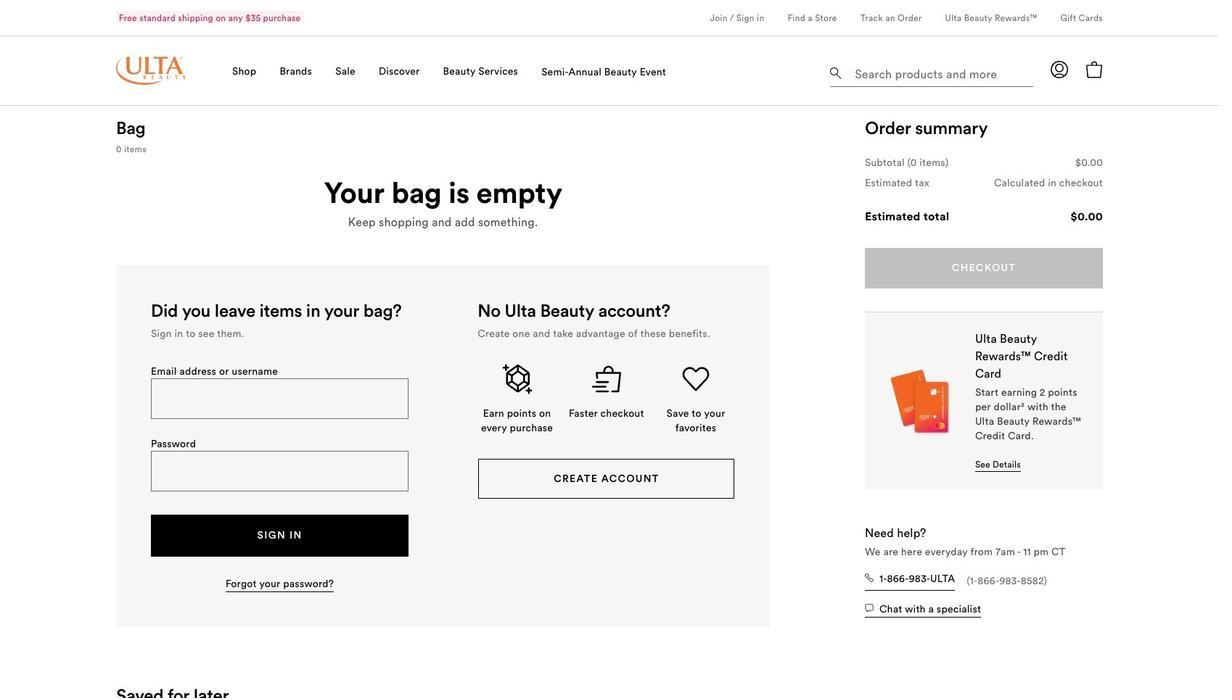 Task type: locate. For each thing, give the bounding box(es) containing it.
Search products and more search field
[[854, 58, 1029, 84]]

withicon image
[[865, 574, 874, 583], [865, 604, 874, 613]]

None password field
[[152, 452, 408, 491]]

None search field
[[830, 55, 1034, 90]]

2 withicon image from the top
[[865, 604, 874, 613]]

1 vertical spatial withicon image
[[865, 604, 874, 613]]

0 vertical spatial withicon image
[[865, 574, 874, 583]]

None text field
[[152, 380, 408, 418]]

0 items in bag image
[[1086, 61, 1103, 78]]



Task type: vqa. For each thing, say whether or not it's contained in the screenshot.
back to top image
no



Task type: describe. For each thing, give the bounding box(es) containing it.
log in to your ulta account image
[[1051, 61, 1068, 78]]

1 withicon image from the top
[[865, 574, 874, 583]]



